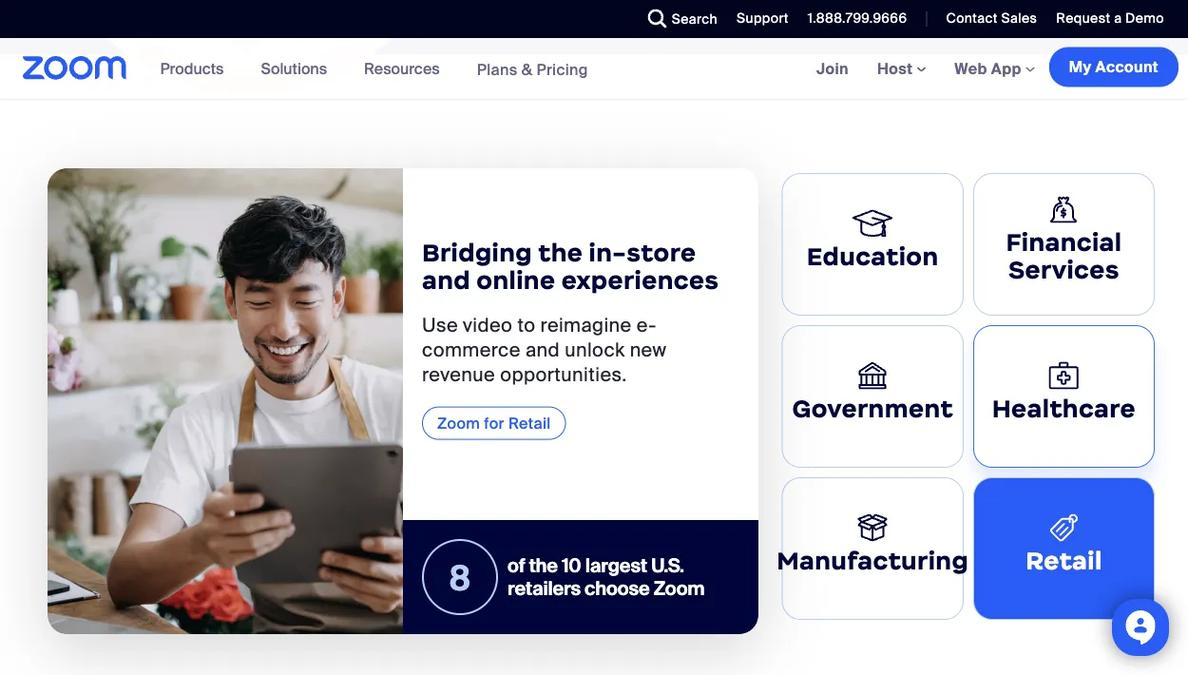 Task type: describe. For each thing, give the bounding box(es) containing it.
contact
[[947, 10, 998, 27]]

resources button
[[364, 38, 448, 99]]

use
[[422, 314, 458, 338]]

the for bridging
[[538, 238, 583, 269]]

join link
[[802, 38, 863, 99]]

resources
[[364, 58, 440, 78]]

for
[[484, 414, 505, 434]]

government
[[793, 393, 954, 424]]

retail inside group
[[509, 414, 551, 434]]

reimagine
[[541, 314, 632, 338]]

store
[[627, 238, 696, 269]]

8
[[449, 557, 471, 602]]

a
[[1115, 10, 1122, 27]]

to
[[518, 314, 536, 338]]

the for of
[[529, 554, 558, 578]]

host button
[[878, 58, 927, 78]]

choose
[[585, 577, 650, 601]]

search
[[672, 10, 718, 28]]

web
[[955, 58, 988, 78]]

zoom inside of the 10 largest u.s. retailers choose zoom
[[654, 577, 705, 601]]

app
[[992, 58, 1022, 78]]

e-
[[637, 314, 657, 338]]

request
[[1057, 10, 1111, 27]]

account
[[1096, 57, 1159, 77]]

product information navigation
[[146, 38, 603, 100]]

zoom for retail
[[437, 414, 551, 434]]

commerce
[[422, 338, 521, 363]]

my account
[[1070, 57, 1159, 77]]

join
[[817, 58, 849, 78]]

of the 10 largest u.s. retailers choose zoom
[[508, 554, 705, 601]]

opportunities.
[[500, 363, 627, 387]]

education
[[807, 241, 939, 272]]

solutions
[[261, 58, 327, 78]]

unlock
[[565, 338, 625, 363]]

sales
[[1002, 10, 1038, 27]]

and inside use video to reimagine e- commerce and unlock new revenue opportunities.
[[526, 338, 560, 363]]

banner containing my account
[[0, 38, 1189, 100]]



Task type: locate. For each thing, give the bounding box(es) containing it.
contact sales link
[[932, 0, 1043, 38], [947, 10, 1038, 27]]

in-
[[589, 238, 627, 269]]

host
[[878, 58, 917, 78]]

0 vertical spatial zoom
[[437, 414, 480, 434]]

tab list containing financial services
[[777, 169, 1160, 625]]

my
[[1070, 57, 1092, 77]]

products button
[[160, 38, 232, 99]]

the right the 'of' on the bottom left of the page
[[529, 554, 558, 578]]

services
[[1009, 254, 1120, 285]]

retail
[[509, 414, 551, 434], [1026, 545, 1103, 576]]

1 horizontal spatial and
[[526, 338, 560, 363]]

plans
[[477, 59, 518, 79]]

healthcare
[[993, 393, 1136, 424]]

zoom for retail image
[[48, 169, 403, 635]]

use video to reimagine e- commerce and unlock new revenue opportunities.
[[422, 314, 667, 387]]

retail group
[[48, 169, 759, 635]]

demo
[[1126, 10, 1165, 27]]

meetings navigation
[[802, 38, 1189, 100]]

plans & pricing
[[477, 59, 589, 79]]

&
[[522, 59, 533, 79]]

0 horizontal spatial zoom
[[437, 414, 480, 434]]

and
[[422, 265, 471, 296], [526, 338, 560, 363]]

0 vertical spatial and
[[422, 265, 471, 296]]

products
[[160, 58, 224, 78]]

request a demo link
[[1043, 0, 1189, 38], [1057, 10, 1165, 27]]

retailers
[[508, 577, 581, 601]]

and inside bridging the in-store and online experiences
[[422, 265, 471, 296]]

1.888.799.9666 button
[[794, 0, 912, 38], [808, 10, 908, 27]]

1 horizontal spatial zoom
[[654, 577, 705, 601]]

1.888.799.9666
[[808, 10, 908, 27]]

the left in-
[[538, 238, 583, 269]]

banner
[[0, 38, 1189, 100]]

bridging the in-store and online experiences
[[422, 238, 719, 296]]

online
[[477, 265, 556, 296]]

request a demo
[[1057, 10, 1165, 27]]

new
[[630, 338, 667, 363]]

1 vertical spatial and
[[526, 338, 560, 363]]

1 vertical spatial zoom
[[654, 577, 705, 601]]

web app button
[[955, 58, 1035, 78]]

zoom
[[437, 414, 480, 434], [654, 577, 705, 601]]

and up use
[[422, 265, 471, 296]]

solutions button
[[261, 38, 336, 99]]

0 horizontal spatial and
[[422, 265, 471, 296]]

zoom for retail link
[[422, 407, 566, 440]]

contact sales
[[947, 10, 1038, 27]]

bridging
[[422, 238, 533, 269]]

revenue
[[422, 363, 496, 387]]

experiences
[[562, 265, 719, 296]]

pricing
[[537, 59, 589, 79]]

plans & pricing link
[[477, 59, 589, 79], [477, 59, 589, 79]]

0 vertical spatial retail
[[509, 414, 551, 434]]

zoom logo image
[[23, 56, 127, 80]]

search button
[[634, 0, 723, 38]]

of
[[508, 554, 525, 578]]

and down to
[[526, 338, 560, 363]]

support
[[737, 10, 789, 27]]

zoom right choose
[[654, 577, 705, 601]]

1 horizontal spatial retail
[[1026, 545, 1103, 576]]

the
[[538, 238, 583, 269], [529, 554, 558, 578]]

contact sales link up web app
[[932, 0, 1043, 38]]

u.s.
[[652, 554, 684, 578]]

zoom left the for
[[437, 414, 480, 434]]

financial services
[[1006, 227, 1122, 285]]

1 vertical spatial retail
[[1026, 545, 1103, 576]]

0 horizontal spatial retail
[[509, 414, 551, 434]]

financial
[[1006, 227, 1122, 258]]

video
[[463, 314, 513, 338]]

web app
[[955, 58, 1022, 78]]

manufacturing
[[777, 545, 969, 576]]

contact sales link up web app dropdown button
[[947, 10, 1038, 27]]

support link
[[723, 0, 794, 38], [737, 10, 789, 27]]

tab list
[[777, 169, 1160, 625]]

the inside bridging the in-store and online experiences
[[538, 238, 583, 269]]

10
[[562, 554, 581, 578]]

my account link
[[1050, 47, 1179, 87]]

largest
[[586, 554, 647, 578]]

1 vertical spatial the
[[529, 554, 558, 578]]

0 vertical spatial the
[[538, 238, 583, 269]]

the inside of the 10 largest u.s. retailers choose zoom
[[529, 554, 558, 578]]



Task type: vqa. For each thing, say whether or not it's contained in the screenshot.
Bulleted List image
no



